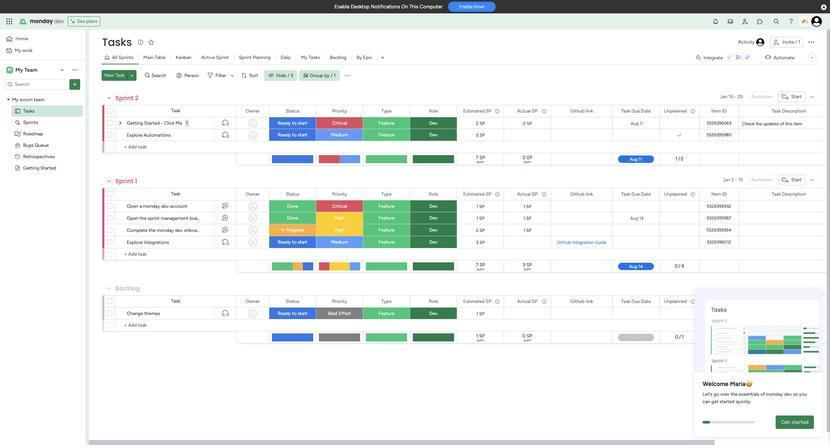 Task type: describe. For each thing, give the bounding box(es) containing it.
1 ready to start from the top
[[278, 120, 308, 126]]

by epic button
[[352, 52, 377, 63]]

aug 11
[[631, 121, 644, 126]]

account
[[170, 204, 187, 209]]

github link for second github link field from the bottom of the page
[[571, 191, 593, 197]]

3 description from the top
[[782, 299, 806, 304]]

all sprints
[[112, 55, 133, 60]]

1 actual sp field from the top
[[516, 108, 539, 115]]

sprint for sprint 1
[[115, 177, 133, 186]]

getting started - click me
[[127, 120, 182, 126]]

2 status field from the top
[[284, 191, 301, 198]]

start for sprint 1
[[792, 177, 802, 183]]

actual for first actual sp field from the top
[[517, 108, 531, 114]]

3 github from the top
[[571, 299, 585, 304]]

workspace options image
[[71, 67, 78, 73]]

date for third the task due date field
[[641, 299, 651, 304]]

github link for third github link field from the top of the page
[[571, 299, 593, 304]]

automations
[[144, 133, 171, 138]]

sum inside 3 sp sum
[[524, 267, 531, 272]]

due for 3rd the task due date field from the bottom
[[632, 108, 640, 114]]

1 feature from the top
[[379, 120, 395, 126]]

essentials
[[739, 392, 760, 398]]

started for getting started
[[40, 165, 56, 171]]

team
[[24, 67, 37, 73]]

aug for aug 14
[[630, 216, 638, 221]]

notifications image
[[713, 18, 719, 25]]

queue
[[35, 142, 49, 148]]

search everything image
[[773, 18, 780, 25]]

3 ready to start from the top
[[278, 240, 308, 245]]

+ Add task text field
[[119, 322, 233, 330]]

4 start from the top
[[298, 311, 308, 317]]

my work
[[15, 47, 33, 53]]

maria🤩
[[730, 381, 753, 388]]

monday down open the sprint management board
[[157, 228, 174, 233]]

0 vertical spatial 3
[[291, 73, 293, 78]]

let's
[[703, 392, 713, 398]]

date for 2nd the task due date field from the top
[[641, 191, 651, 197]]

person
[[184, 73, 199, 78]]

activity
[[738, 39, 755, 45]]

2 0 sp sum from the top
[[523, 333, 532, 343]]

4 dev from the top
[[429, 215, 438, 221]]

scrum
[[20, 97, 33, 102]]

2 estimated from the top
[[463, 191, 485, 197]]

planning
[[253, 55, 271, 60]]

3 item from the top
[[712, 299, 721, 304]]

3 owner field from the top
[[244, 298, 261, 305]]

role for 2nd role field from the bottom
[[429, 191, 438, 197]]

1 owner field from the top
[[244, 108, 261, 115]]

2 owner from the top
[[246, 191, 260, 197]]

task description for second task description field from the bottom
[[772, 191, 806, 197]]

enable desktop notifications on this computer
[[334, 4, 443, 10]]

bugs
[[23, 142, 34, 148]]

invite
[[783, 39, 794, 45]]

1 button for explore integrations
[[214, 237, 236, 249]]

complete
[[127, 228, 148, 233]]

3 priority from the top
[[332, 299, 347, 304]]

task due date for 2nd the task due date field from the top
[[621, 191, 651, 197]]

1 sp sum
[[476, 333, 485, 343]]

4 feature from the top
[[379, 215, 395, 221]]

get started
[[781, 419, 809, 426]]

active sprint button
[[196, 52, 234, 63]]

3 status field from the top
[[284, 298, 301, 305]]

2 github link field from the top
[[569, 191, 595, 198]]

new task button
[[102, 70, 127, 81]]

menu image
[[344, 72, 351, 79]]

priority field for sprint 2
[[330, 108, 349, 115]]

7 sp sum for 2nd + add task text box
[[476, 262, 485, 272]]

1 item from the top
[[712, 108, 721, 114]]

on
[[401, 4, 408, 10]]

start for sprint 2
[[792, 94, 802, 100]]

monday up 'home' button
[[30, 17, 53, 25]]

6 feature from the top
[[379, 240, 395, 245]]

guide
[[595, 240, 607, 245]]

5526396012
[[707, 240, 731, 245]]

priority for sprint 2
[[332, 108, 347, 114]]

15
[[738, 177, 743, 183]]

1 type from the top
[[381, 108, 392, 114]]

of inside "let's go over the essentials of monday dev so you can get started quickly."
[[761, 392, 765, 398]]

1 medium from the top
[[331, 132, 348, 138]]

updates
[[763, 121, 779, 126]]

sprints inside button
[[118, 55, 133, 60]]

1 to from the top
[[292, 120, 297, 126]]

2 start from the top
[[298, 132, 308, 138]]

2 inside field
[[135, 94, 139, 102]]

open for open a monday dev account
[[127, 204, 138, 209]]

1 item id field from the top
[[710, 108, 729, 115]]

0 / 4
[[675, 263, 684, 269]]

0 sp
[[523, 121, 532, 126]]

open for open the sprint management board
[[127, 216, 138, 221]]

open a monday dev account
[[127, 204, 187, 209]]

2 estimated sp field from the top
[[462, 191, 493, 198]]

3 ready from the top
[[278, 240, 291, 245]]

in
[[281, 227, 285, 233]]

started inside "let's go over the essentials of monday dev so you can get started quickly."
[[720, 399, 735, 405]]

3 to from the top
[[292, 240, 297, 245]]

0 vertical spatial of
[[780, 121, 784, 126]]

sort button
[[239, 70, 262, 81]]

Search field
[[150, 71, 170, 80]]

effort
[[339, 311, 351, 317]]

started inside button
[[792, 419, 809, 426]]

angle down image
[[130, 73, 134, 78]]

5 feature from the top
[[379, 227, 395, 233]]

sprint inside button
[[216, 55, 229, 60]]

table
[[155, 55, 166, 60]]

daily
[[281, 55, 291, 60]]

- for 1
[[735, 177, 737, 183]]

github link for first github link field from the top of the page
[[571, 108, 593, 114]]

filter button
[[205, 70, 237, 81]]

sp inside 3 sp sum
[[527, 262, 532, 268]]

autopilot image
[[765, 53, 771, 62]]

sprint for sprint planning
[[239, 55, 252, 60]]

2 ready from the top
[[278, 132, 291, 138]]

click
[[164, 120, 174, 126]]

4 to from the top
[[292, 311, 297, 317]]

/ for 0 / 1
[[679, 335, 681, 341]]

7 feature from the top
[[379, 311, 395, 317]]

2 ready to start from the top
[[278, 132, 308, 138]]

3 type field from the top
[[380, 298, 393, 305]]

2 actual sp field from the top
[[516, 191, 539, 198]]

sprint
[[148, 216, 160, 221]]

2 role field from the top
[[427, 191, 440, 198]]

3 priority field from the top
[[330, 298, 349, 305]]

Backlog field
[[114, 284, 142, 293]]

2 7 from the top
[[476, 262, 478, 268]]

group
[[310, 73, 323, 78]]

my for my tasks
[[301, 55, 307, 60]]

4
[[681, 263, 684, 269]]

see plans
[[77, 18, 97, 24]]

aug 14
[[630, 216, 644, 221]]

2 item id field from the top
[[710, 191, 729, 198]]

3 start from the top
[[298, 240, 308, 245]]

1 role field from the top
[[427, 108, 440, 115]]

Tasks field
[[100, 35, 134, 50]]

29
[[738, 94, 743, 100]]

5 dev from the top
[[429, 227, 438, 233]]

2 vertical spatial tasks
[[23, 108, 35, 114]]

role for first role field from the bottom of the page
[[429, 299, 438, 304]]

bugs queue
[[23, 142, 49, 148]]

hide
[[276, 73, 286, 78]]

over
[[720, 392, 730, 398]]

my work button
[[4, 45, 72, 56]]

actual sp for 1st actual sp field from the bottom of the page
[[517, 299, 538, 304]]

dapulse integrations image
[[696, 55, 701, 60]]

1 estimated sp field from the top
[[462, 108, 493, 115]]

add view image
[[381, 55, 384, 60]]

5526395889
[[707, 311, 732, 316]]

1 status from the top
[[286, 108, 300, 114]]

2 type from the top
[[381, 191, 392, 197]]

3 item id field from the top
[[710, 298, 729, 305]]

lottie animation element
[[695, 288, 822, 375]]

1 owner from the top
[[246, 108, 260, 114]]

see plans button
[[68, 16, 100, 27]]

work
[[22, 47, 33, 53]]

onboarding
[[184, 228, 208, 233]]

Search in workspace field
[[14, 81, 56, 88]]

estimated sp for first estimated sp "field" from the bottom
[[463, 299, 491, 304]]

management
[[161, 216, 189, 221]]

jan 2 - 15
[[723, 177, 743, 183]]

sprint planning
[[239, 55, 271, 60]]

jan for sprint 1
[[723, 177, 730, 183]]

change themes
[[127, 311, 160, 317]]

explore integrations
[[127, 240, 169, 246]]

sprint 1
[[115, 177, 137, 186]]

dapulse close image
[[821, 4, 827, 11]]

all sprints button
[[102, 52, 138, 63]]

2 unplanned field from the top
[[663, 191, 689, 198]]

dev up open the sprint management board
[[161, 204, 169, 209]]

1 estimated from the top
[[463, 108, 485, 114]]

1 vertical spatial sprints
[[23, 120, 38, 125]]

priority for sprint 1
[[332, 191, 347, 197]]

the for complete
[[149, 228, 156, 233]]

3 actual sp field from the top
[[516, 298, 539, 305]]

automate
[[774, 55, 795, 61]]

person button
[[174, 70, 203, 81]]

help image
[[788, 18, 795, 25]]

2 medium from the top
[[331, 240, 348, 245]]

kanban
[[176, 55, 191, 60]]

3 estimated sp field from the top
[[462, 298, 493, 305]]

welcome maria🤩
[[703, 381, 753, 388]]

dev down management
[[175, 228, 183, 233]]

new task
[[104, 72, 124, 78]]

/ for invite / 1
[[795, 39, 797, 45]]

task due date for third the task due date field
[[621, 299, 651, 304]]

explore for explore automations
[[127, 133, 143, 138]]

3 feature from the top
[[379, 204, 395, 209]]

2 owner field from the top
[[244, 191, 261, 198]]

kanban button
[[171, 52, 196, 63]]

menu image for 2
[[809, 94, 815, 100]]

my for my team
[[15, 67, 23, 73]]

3 task description field from the top
[[770, 298, 808, 305]]

1 task description field from the top
[[770, 108, 808, 115]]

3 task due date field from the top
[[620, 298, 653, 305]]

show board description image
[[137, 39, 145, 46]]

0 / 1
[[675, 335, 684, 341]]

backlog for backlog button
[[330, 55, 347, 60]]

1 inside field
[[135, 177, 137, 186]]

hide / 3
[[276, 73, 293, 78]]

flow
[[209, 228, 218, 233]]

1 dev from the top
[[429, 120, 438, 126]]

roadmap
[[23, 131, 43, 137]]

4 ready from the top
[[278, 311, 291, 317]]

1 + add task text field from the top
[[119, 143, 233, 151]]

1 button for explore automations
[[214, 129, 236, 141]]

go
[[714, 392, 719, 398]]

1 2 sp from the top
[[476, 121, 485, 126]]

2 task description field from the top
[[770, 191, 808, 198]]

date for 3rd the task due date field from the bottom
[[641, 108, 651, 114]]

3 owner from the top
[[246, 299, 260, 304]]

1 vertical spatial -
[[161, 120, 163, 126]]

caret down image
[[7, 97, 10, 102]]

workspace image
[[6, 66, 13, 74]]

5526395967
[[707, 216, 731, 221]]

the for check
[[756, 121, 762, 126]]

home button
[[4, 34, 72, 44]]

5526395980
[[707, 133, 732, 138]]

task description for 3rd task description field from the bottom
[[772, 108, 806, 114]]

2 high from the top
[[335, 227, 345, 233]]

getting for getting started - click me
[[127, 120, 143, 126]]

integrations
[[144, 240, 169, 246]]

plans
[[86, 18, 97, 24]]

1 github from the top
[[571, 108, 585, 114]]

active sprint
[[201, 55, 229, 60]]

2 done from the top
[[287, 215, 298, 221]]

Sprint 1 field
[[114, 177, 139, 186]]

monday right a
[[143, 204, 160, 209]]

1 id from the top
[[722, 108, 727, 114]]

2 feature from the top
[[379, 132, 395, 138]]

2 id from the top
[[722, 191, 727, 197]]

lottie animation image
[[695, 291, 822, 375]]

1 button for getting started - click me
[[214, 117, 236, 129]]



Task type: vqa. For each thing, say whether or not it's contained in the screenshot.
the stuck / 0
no



Task type: locate. For each thing, give the bounding box(es) containing it.
this
[[409, 4, 419, 10]]

aug left 14
[[630, 216, 638, 221]]

1 vertical spatial + add task text field
[[119, 251, 233, 259]]

1 vertical spatial priority
[[332, 191, 347, 197]]

id
[[722, 108, 727, 114], [722, 191, 727, 197], [722, 299, 727, 304]]

complete the monday dev onboarding flow
[[127, 228, 218, 233]]

the down sprint
[[149, 228, 156, 233]]

open the sprint management board
[[127, 216, 202, 221]]

0 vertical spatial priority field
[[330, 108, 349, 115]]

so
[[793, 392, 798, 398]]

public board image
[[14, 108, 21, 114], [14, 165, 21, 171]]

jan left 16
[[720, 94, 728, 100]]

column information image
[[495, 192, 500, 197], [542, 192, 547, 197], [495, 299, 500, 304], [690, 299, 696, 304]]

my team
[[15, 67, 37, 73]]

2 sp up 3 sp
[[476, 228, 485, 233]]

item id for third item id field from the top
[[712, 299, 727, 304]]

item id up "5526396063"
[[712, 108, 727, 114]]

1 ready from the top
[[278, 120, 291, 126]]

0 vertical spatial priority
[[332, 108, 347, 114]]

0 vertical spatial critical
[[332, 120, 347, 126]]

started down retrospectives
[[40, 165, 56, 171]]

started for getting started - click me
[[144, 120, 160, 126]]

sprint for sprint 2
[[115, 94, 133, 102]]

0 vertical spatial estimated
[[463, 108, 485, 114]]

backlog up menu icon on the left top of page
[[330, 55, 347, 60]]

1 vertical spatial estimated
[[463, 191, 485, 197]]

explore down complete
[[127, 240, 143, 246]]

workspace selection element
[[6, 66, 38, 74]]

backlog up 'change'
[[115, 284, 140, 293]]

my inside my tasks button
[[301, 55, 307, 60]]

0 vertical spatial public board image
[[14, 108, 21, 114]]

estimated sp for 1st estimated sp "field"
[[463, 108, 491, 114]]

1 estimated sp from the top
[[463, 108, 491, 114]]

the right over
[[731, 392, 738, 398]]

menu image for 1
[[809, 177, 815, 183]]

0 vertical spatial menu image
[[809, 94, 815, 100]]

1 vertical spatial task description field
[[770, 191, 808, 198]]

this
[[786, 121, 793, 126]]

1 critical from the top
[[332, 120, 347, 126]]

tasks up all
[[102, 35, 132, 50]]

1 vertical spatial due
[[632, 191, 640, 197]]

2 type field from the top
[[380, 191, 393, 198]]

1 vertical spatial item id
[[712, 191, 727, 197]]

0 vertical spatial item id
[[712, 108, 727, 114]]

1 github link field from the top
[[569, 108, 595, 115]]

2 vertical spatial owner
[[246, 299, 260, 304]]

3 type from the top
[[381, 299, 392, 304]]

id up "5526396063"
[[722, 108, 727, 114]]

main table button
[[138, 52, 171, 63]]

Actual SP field
[[516, 108, 539, 115], [516, 191, 539, 198], [516, 298, 539, 305]]

id up 5526395889
[[722, 299, 727, 304]]

options image
[[807, 38, 816, 46]]

1 vertical spatial actual sp field
[[516, 191, 539, 198]]

1 github link from the top
[[571, 108, 593, 114]]

github
[[571, 108, 585, 114], [571, 191, 585, 197], [571, 299, 585, 304]]

1 button for change themes
[[214, 308, 236, 320]]

jan inside jan 16 - 29 button
[[720, 94, 728, 100]]

list box
[[0, 93, 86, 264]]

dev left 'so'
[[784, 392, 792, 398]]

invite / 1 button
[[770, 37, 803, 48]]

0 vertical spatial medium
[[331, 132, 348, 138]]

2 vertical spatial date
[[641, 299, 651, 304]]

0 vertical spatial getting
[[127, 120, 143, 126]]

my for my scrum team
[[12, 97, 19, 102]]

aug left 11
[[631, 121, 639, 126]]

0 horizontal spatial tasks
[[23, 108, 35, 114]]

item id field up "5526396063"
[[710, 108, 729, 115]]

3 role from the top
[[429, 299, 438, 304]]

due for third the task due date field
[[632, 299, 640, 304]]

+ Add task text field
[[119, 143, 233, 151], [119, 251, 233, 259]]

0 vertical spatial estimated sp
[[463, 108, 491, 114]]

github link
[[571, 108, 593, 114], [571, 191, 593, 197], [571, 299, 593, 304]]

1 type field from the top
[[380, 108, 393, 115]]

actual sp for second actual sp field from the top of the page
[[517, 191, 538, 197]]

5 sp
[[476, 133, 485, 138]]

1 vertical spatial github
[[571, 191, 585, 197]]

explore for explore integrations
[[127, 240, 143, 246]]

item id up 5526395932 on the top of page
[[712, 191, 727, 197]]

github integration guide
[[557, 240, 607, 245]]

2 open from the top
[[127, 216, 138, 221]]

/ for 0 / 4
[[679, 263, 681, 269]]

start button for sprint 2
[[779, 92, 805, 102]]

enable left the desktop
[[334, 4, 350, 10]]

actual sp for first actual sp field from the top
[[517, 108, 538, 114]]

3 link from the top
[[586, 299, 593, 304]]

3 dev from the top
[[429, 204, 438, 209]]

0 vertical spatial status field
[[284, 108, 301, 115]]

1 vertical spatial priority field
[[330, 191, 349, 198]]

2 dev from the top
[[429, 132, 438, 138]]

open up complete
[[127, 216, 138, 221]]

2 sp
[[476, 121, 485, 126], [476, 228, 485, 233]]

1 vertical spatial 3
[[476, 240, 479, 245]]

4 ready to start from the top
[[278, 311, 308, 317]]

the
[[756, 121, 762, 126], [140, 216, 147, 221], [149, 228, 156, 233], [731, 392, 738, 398]]

explore left automations in the left top of the page
[[127, 133, 143, 138]]

role for 1st role field
[[429, 108, 438, 114]]

1 vertical spatial owner field
[[244, 191, 261, 198]]

1 vertical spatial type
[[381, 191, 392, 197]]

2 actual from the top
[[517, 191, 531, 197]]

1 vertical spatial public board image
[[14, 165, 21, 171]]

0 vertical spatial actual
[[517, 108, 531, 114]]

column information image
[[495, 109, 500, 114], [542, 109, 547, 114], [690, 109, 696, 114], [690, 192, 696, 197], [542, 299, 547, 304]]

2 vertical spatial estimated
[[463, 299, 485, 304]]

1 priority from the top
[[332, 108, 347, 114]]

1 / 2
[[676, 156, 684, 162]]

option
[[0, 94, 86, 95]]

integration
[[572, 240, 594, 245]]

m
[[8, 67, 12, 73]]

of left this
[[780, 121, 784, 126]]

1 vertical spatial menu image
[[809, 177, 815, 183]]

3 due from the top
[[632, 299, 640, 304]]

0 vertical spatial type field
[[380, 108, 393, 115]]

0 horizontal spatial sprints
[[23, 120, 38, 125]]

apps image
[[757, 18, 764, 25]]

+ add task text field down 'integrations'
[[119, 251, 233, 259]]

0 vertical spatial open
[[127, 204, 138, 209]]

enable inside 'button'
[[459, 4, 473, 9]]

2 unplanned from the top
[[664, 191, 687, 197]]

to
[[292, 120, 297, 126], [292, 132, 297, 138], [292, 240, 297, 245], [292, 311, 297, 317]]

0 vertical spatial github
[[571, 108, 585, 114]]

Owner field
[[244, 108, 261, 115], [244, 191, 261, 198], [244, 298, 261, 305]]

jan 2 - 15 button
[[720, 175, 746, 186]]

1 button
[[185, 117, 189, 129], [214, 117, 236, 129], [214, 129, 236, 141], [214, 237, 236, 249], [214, 308, 236, 320]]

1 task due date field from the top
[[620, 108, 653, 115]]

1 actual from the top
[[517, 108, 531, 114]]

due
[[632, 108, 640, 114], [632, 191, 640, 197], [632, 299, 640, 304]]

3 inside 3 sp sum
[[523, 262, 525, 268]]

actual
[[517, 108, 531, 114], [517, 191, 531, 197], [517, 299, 531, 304]]

of right essentials
[[761, 392, 765, 398]]

2 vertical spatial id
[[722, 299, 727, 304]]

2 vertical spatial description
[[782, 299, 806, 304]]

due for 2nd the task due date field from the top
[[632, 191, 640, 197]]

now!
[[474, 4, 485, 9]]

owner
[[246, 108, 260, 114], [246, 191, 260, 197], [246, 299, 260, 304]]

all
[[112, 55, 117, 60]]

0 vertical spatial owner
[[246, 108, 260, 114]]

1 horizontal spatial enable
[[459, 4, 473, 9]]

inbox image
[[727, 18, 734, 25]]

activity button
[[736, 37, 768, 48]]

3 for 3 sp
[[476, 240, 479, 245]]

2 github from the top
[[571, 191, 585, 197]]

0 vertical spatial 7
[[476, 155, 478, 161]]

1 vertical spatial 2 sp
[[476, 228, 485, 233]]

item up 5526395889
[[712, 299, 721, 304]]

3 estimated from the top
[[463, 299, 485, 304]]

item
[[794, 121, 802, 126]]

0 vertical spatial id
[[722, 108, 727, 114]]

1 open from the top
[[127, 204, 138, 209]]

3 github link field from the top
[[569, 298, 595, 305]]

progress bar
[[703, 421, 710, 424]]

7
[[476, 155, 478, 161], [476, 262, 478, 268]]

2 item id from the top
[[712, 191, 727, 197]]

1 vertical spatial task due date
[[621, 191, 651, 197]]

3 estimated sp from the top
[[463, 299, 491, 304]]

1 vertical spatial open
[[127, 216, 138, 221]]

0 vertical spatial type
[[381, 108, 392, 114]]

priority
[[332, 108, 347, 114], [332, 191, 347, 197], [332, 299, 347, 304]]

1 unplanned field from the top
[[663, 108, 689, 115]]

2 menu image from the top
[[809, 177, 815, 183]]

github
[[557, 240, 571, 245]]

filter
[[216, 73, 226, 78]]

2 vertical spatial task description
[[772, 299, 806, 304]]

my scrum team
[[12, 97, 44, 102]]

monday left 'so'
[[766, 392, 783, 398]]

2 link from the top
[[586, 191, 593, 197]]

7 sp sum down 3 sp
[[476, 262, 485, 272]]

3 for 3 sp sum
[[523, 262, 525, 268]]

the for open
[[140, 216, 147, 221]]

1 vertical spatial critical
[[332, 204, 347, 209]]

2 vertical spatial unplanned field
[[663, 298, 689, 305]]

16
[[729, 94, 734, 100]]

main
[[143, 55, 154, 60]]

0 vertical spatial sprints
[[118, 55, 133, 60]]

Unplanned field
[[663, 108, 689, 115], [663, 191, 689, 198], [663, 298, 689, 305]]

me
[[176, 120, 182, 126]]

my right workspace icon
[[15, 67, 23, 73]]

2 date from the top
[[641, 191, 651, 197]]

/ for 1 / 2
[[678, 156, 680, 162]]

item up "5526396063"
[[712, 108, 721, 114]]

3 status from the top
[[286, 299, 300, 304]]

2 description from the top
[[782, 191, 806, 197]]

estimated sp for second estimated sp "field" from the bottom
[[463, 191, 491, 197]]

check
[[742, 121, 755, 126]]

id up 5526395932 on the top of page
[[722, 191, 727, 197]]

1 start from the top
[[792, 94, 802, 100]]

- left "15"
[[735, 177, 737, 183]]

1 vertical spatial owner
[[246, 191, 260, 197]]

sprint 2
[[115, 94, 139, 102]]

1 vertical spatial started
[[40, 165, 56, 171]]

0 vertical spatial 0 sp sum
[[523, 155, 532, 164]]

3 role field from the top
[[427, 298, 440, 305]]

- for 2
[[735, 94, 737, 100]]

actual for 1st actual sp field from the bottom of the page
[[517, 299, 531, 304]]

Status field
[[284, 108, 301, 115], [284, 191, 301, 198], [284, 298, 301, 305]]

started inside list box
[[40, 165, 56, 171]]

Task Due Date field
[[620, 108, 653, 115], [620, 191, 653, 198], [620, 298, 653, 305]]

2 github link from the top
[[571, 191, 593, 197]]

7 dev from the top
[[429, 311, 438, 317]]

getting up explore automations
[[127, 120, 143, 126]]

2 vertical spatial actual sp field
[[516, 298, 539, 305]]

active
[[201, 55, 215, 60]]

1 vertical spatial status field
[[284, 191, 301, 198]]

aug for aug 11
[[631, 121, 639, 126]]

1 vertical spatial status
[[286, 191, 300, 197]]

jan 16 - 29
[[720, 94, 743, 100]]

2 + add task text field from the top
[[119, 251, 233, 259]]

2 task description from the top
[[772, 191, 806, 197]]

Priority field
[[330, 108, 349, 115], [330, 191, 349, 198], [330, 298, 349, 305]]

3 item id from the top
[[712, 299, 727, 304]]

maria williams image
[[811, 16, 822, 27]]

dev left see
[[54, 17, 64, 25]]

2 start from the top
[[792, 177, 802, 183]]

jan 16 - 29 button
[[718, 92, 746, 102]]

getting for getting started
[[23, 165, 39, 171]]

progress
[[286, 227, 304, 233]]

priority field for sprint 1
[[330, 191, 349, 198]]

tasks inside button
[[309, 55, 320, 60]]

sprints right all
[[118, 55, 133, 60]]

monday inside "let's go over the essentials of monday dev so you can get started quickly."
[[766, 392, 783, 398]]

enable left now!
[[459, 4, 473, 9]]

collapse board header image
[[810, 55, 815, 60]]

unplanned
[[664, 108, 687, 114], [664, 191, 687, 197], [664, 299, 687, 304]]

my right daily
[[301, 55, 307, 60]]

0 horizontal spatial of
[[761, 392, 765, 398]]

0 vertical spatial aug
[[631, 121, 639, 126]]

item id field up 5526395889
[[710, 298, 729, 305]]

sum
[[477, 160, 484, 164], [524, 160, 531, 164], [477, 267, 484, 272], [524, 267, 531, 272], [477, 338, 484, 343], [524, 338, 531, 343]]

1 link from the top
[[586, 108, 593, 114]]

ready to start
[[278, 120, 308, 126], [278, 132, 308, 138], [278, 240, 308, 245], [278, 311, 308, 317]]

estimated sp
[[463, 108, 491, 114], [463, 191, 491, 197], [463, 299, 491, 304]]

jan left "15"
[[723, 177, 730, 183]]

1 status field from the top
[[284, 108, 301, 115]]

select product image
[[6, 18, 13, 25]]

item id up 5526395889
[[712, 299, 727, 304]]

enable now! button
[[448, 2, 496, 12]]

dev
[[54, 17, 64, 25], [161, 204, 169, 209], [175, 228, 183, 233], [784, 392, 792, 398]]

1 vertical spatial date
[[641, 191, 651, 197]]

0 vertical spatial role
[[429, 108, 438, 114]]

task inside "button"
[[115, 72, 124, 78]]

1 0 sp sum from the top
[[523, 155, 532, 164]]

item up 5526395932 on the top of page
[[712, 191, 721, 197]]

sprint inside "button"
[[239, 55, 252, 60]]

2 inside button
[[732, 177, 734, 183]]

1 actual sp from the top
[[517, 108, 538, 114]]

0 vertical spatial started
[[720, 399, 735, 405]]

best effort
[[328, 311, 351, 317]]

2 status from the top
[[286, 191, 300, 197]]

item id for second item id field from the bottom
[[712, 191, 727, 197]]

0 horizontal spatial getting
[[23, 165, 39, 171]]

sp inside 1 sp sum
[[479, 333, 485, 339]]

1 vertical spatial actual sp
[[517, 191, 538, 197]]

0 vertical spatial item id field
[[710, 108, 729, 115]]

3 unplanned field from the top
[[663, 298, 689, 305]]

2 2 sp from the top
[[476, 228, 485, 233]]

welcome
[[703, 381, 729, 388]]

public board image for tasks
[[14, 108, 21, 114]]

Github link field
[[569, 108, 595, 115], [569, 191, 595, 198], [569, 298, 595, 305]]

list box containing my scrum team
[[0, 93, 86, 264]]

0 horizontal spatial 3
[[291, 73, 293, 78]]

description
[[782, 108, 806, 114], [782, 191, 806, 197], [782, 299, 806, 304]]

high
[[335, 215, 345, 221], [335, 227, 345, 233]]

tasks down my scrum team
[[23, 108, 35, 114]]

menu image
[[809, 94, 815, 100], [809, 177, 815, 183]]

5526395954
[[707, 228, 732, 233]]

3 actual sp from the top
[[517, 299, 538, 304]]

1 vertical spatial estimated sp
[[463, 191, 491, 197]]

2 task due date field from the top
[[620, 191, 653, 198]]

jan for sprint 2
[[720, 94, 728, 100]]

jan inside jan 2 - 15 button
[[723, 177, 730, 183]]

1 vertical spatial description
[[782, 191, 806, 197]]

7 sp sum down 5 sp
[[476, 155, 485, 164]]

link
[[586, 108, 593, 114], [586, 191, 593, 197], [586, 299, 593, 304]]

add to favorites image
[[148, 39, 155, 45]]

arrow down image
[[228, 71, 237, 80]]

status
[[286, 108, 300, 114], [286, 191, 300, 197], [286, 299, 300, 304]]

my inside workspace selection element
[[15, 67, 23, 73]]

enable now!
[[459, 4, 485, 9]]

task description for first task description field from the bottom
[[772, 299, 806, 304]]

2 critical from the top
[[332, 204, 347, 209]]

3 unplanned from the top
[[664, 299, 687, 304]]

main table
[[143, 55, 166, 60]]

Estimated SP field
[[462, 108, 493, 115], [462, 191, 493, 198], [462, 298, 493, 305]]

2 vertical spatial github link
[[571, 299, 593, 304]]

11
[[640, 121, 644, 126]]

0 vertical spatial date
[[641, 108, 651, 114]]

0 vertical spatial + add task text field
[[119, 143, 233, 151]]

options image
[[71, 81, 78, 88]]

1 start from the top
[[298, 120, 308, 126]]

Task Description field
[[770, 108, 808, 115], [770, 191, 808, 198], [770, 298, 808, 305]]

can
[[703, 399, 710, 405]]

2 vertical spatial -
[[735, 177, 737, 183]]

backlog for backlog field
[[115, 284, 140, 293]]

2 actual sp from the top
[[517, 191, 538, 197]]

0 horizontal spatial started
[[40, 165, 56, 171]]

backlog inside button
[[330, 55, 347, 60]]

open left a
[[127, 204, 138, 209]]

the inside "let's go over the essentials of monday dev so you can get started quickly."
[[731, 392, 738, 398]]

2 vertical spatial item id field
[[710, 298, 729, 305]]

0 vertical spatial backlog
[[330, 55, 347, 60]]

1 unplanned from the top
[[664, 108, 687, 114]]

sprint planning button
[[234, 52, 276, 63]]

1 vertical spatial type field
[[380, 191, 393, 198]]

backlog inside field
[[115, 284, 140, 293]]

my tasks
[[301, 55, 320, 60]]

0 vertical spatial 7 sp sum
[[476, 155, 485, 164]]

0 vertical spatial github link field
[[569, 108, 595, 115]]

0 vertical spatial actual sp field
[[516, 108, 539, 115]]

1 vertical spatial 7
[[476, 262, 478, 268]]

3 id from the top
[[722, 299, 727, 304]]

sprints
[[118, 55, 133, 60], [23, 120, 38, 125]]

Role field
[[427, 108, 440, 115], [427, 191, 440, 198], [427, 298, 440, 305]]

my tasks button
[[296, 52, 325, 63]]

3
[[291, 73, 293, 78], [476, 240, 479, 245], [523, 262, 525, 268]]

1 horizontal spatial getting
[[127, 120, 143, 126]]

/ for hide / 3
[[288, 73, 289, 78]]

2 vertical spatial type field
[[380, 298, 393, 305]]

start button for sprint 1
[[779, 175, 805, 186]]

v2 search image
[[145, 72, 150, 79]]

2 vertical spatial role
[[429, 299, 438, 304]]

get started button
[[776, 416, 814, 429]]

2 vertical spatial task description field
[[770, 298, 808, 305]]

1 vertical spatial done
[[287, 215, 298, 221]]

- left click
[[161, 120, 163, 126]]

dev inside "let's go over the essentials of monday dev so you can get started quickly."
[[784, 392, 792, 398]]

1 vertical spatial estimated sp field
[[462, 191, 493, 198]]

0 vertical spatial description
[[782, 108, 806, 114]]

1 explore from the top
[[127, 133, 143, 138]]

item id for 1st item id field
[[712, 108, 727, 114]]

1 vertical spatial backlog
[[115, 284, 140, 293]]

1 vertical spatial of
[[761, 392, 765, 398]]

public board image left getting started
[[14, 165, 21, 171]]

/ inside button
[[795, 39, 797, 45]]

task due date for 3rd the task due date field from the bottom
[[621, 108, 651, 114]]

sprint
[[216, 55, 229, 60], [239, 55, 252, 60], [115, 94, 133, 102], [115, 177, 133, 186]]

1 vertical spatial task description
[[772, 191, 806, 197]]

3 actual from the top
[[517, 299, 531, 304]]

sprints up roadmap
[[23, 120, 38, 125]]

Type field
[[380, 108, 393, 115], [380, 191, 393, 198], [380, 298, 393, 305]]

1 vertical spatial getting
[[23, 165, 39, 171]]

my right caret down icon
[[12, 97, 19, 102]]

2 priority field from the top
[[330, 191, 349, 198]]

1 vertical spatial high
[[335, 227, 345, 233]]

invite members image
[[742, 18, 749, 25]]

1 vertical spatial tasks
[[309, 55, 320, 60]]

0
[[523, 121, 526, 126], [523, 155, 526, 161], [675, 263, 678, 269], [523, 333, 526, 339], [675, 335, 679, 341]]

1 vertical spatial role
[[429, 191, 438, 197]]

enable for enable desktop notifications on this computer
[[334, 4, 350, 10]]

5526396063
[[707, 121, 732, 126]]

public board image for getting started
[[14, 165, 21, 171]]

Sprint 2 field
[[114, 94, 140, 103]]

my
[[15, 47, 21, 53], [301, 55, 307, 60], [15, 67, 23, 73], [12, 97, 19, 102]]

task due date
[[621, 108, 651, 114], [621, 191, 651, 197], [621, 299, 651, 304]]

0 vertical spatial unplanned
[[664, 108, 687, 114]]

0 vertical spatial status
[[286, 108, 300, 114]]

the left sprint
[[140, 216, 147, 221]]

item id field up 5526395932 on the top of page
[[710, 191, 729, 198]]

1 done from the top
[[287, 204, 298, 209]]

7 sp sum for 2nd + add task text box from the bottom of the page
[[476, 155, 485, 164]]

Item ID field
[[710, 108, 729, 115], [710, 191, 729, 198], [710, 298, 729, 305]]

1 task description from the top
[[772, 108, 806, 114]]

0 vertical spatial explore
[[127, 133, 143, 138]]

+ add task text field down automations in the left top of the page
[[119, 143, 233, 151]]

tasks up group
[[309, 55, 320, 60]]

3 task due date from the top
[[621, 299, 651, 304]]

actual for second actual sp field from the top of the page
[[517, 191, 531, 197]]

enable for enable now!
[[459, 4, 473, 9]]

started up explore automations
[[144, 120, 160, 126]]

notifications
[[371, 4, 400, 10]]

group by / 1
[[310, 73, 336, 78]]

medium
[[331, 132, 348, 138], [331, 240, 348, 245]]

0 vertical spatial tasks
[[102, 35, 132, 50]]

2 vertical spatial github link field
[[569, 298, 595, 305]]

my for my work
[[15, 47, 21, 53]]

themes
[[144, 311, 160, 317]]

my inside the my work button
[[15, 47, 21, 53]]

started right get
[[792, 419, 809, 426]]

1 high from the top
[[335, 215, 345, 221]]

started down over
[[720, 399, 735, 405]]

1 inside 1 sp sum
[[476, 333, 478, 339]]

- right 16
[[735, 94, 737, 100]]

2 public board image from the top
[[14, 165, 21, 171]]

2 sp up 5 sp
[[476, 121, 485, 126]]

getting down retrospectives
[[23, 165, 39, 171]]

start
[[298, 120, 308, 126], [298, 132, 308, 138], [298, 240, 308, 245], [298, 311, 308, 317]]

public board image down scrum
[[14, 108, 21, 114]]

close image
[[811, 293, 818, 300]]

get
[[712, 399, 719, 405]]

sum inside 1 sp sum
[[477, 338, 484, 343]]

see
[[77, 18, 85, 24]]

0 horizontal spatial enable
[[334, 4, 350, 10]]

7 down 3 sp
[[476, 262, 478, 268]]

1 sp
[[477, 204, 485, 209], [523, 204, 532, 209], [477, 216, 485, 221], [523, 216, 532, 221], [523, 228, 532, 233], [477, 311, 485, 317]]

the right check
[[756, 121, 762, 126]]

1 horizontal spatial started
[[144, 120, 160, 126]]

7 down 5
[[476, 155, 478, 161]]

jan
[[720, 94, 728, 100], [723, 177, 730, 183]]

backlog button
[[325, 52, 352, 63]]

2 explore from the top
[[127, 240, 143, 246]]

0 vertical spatial start
[[792, 94, 802, 100]]

my left the work
[[15, 47, 21, 53]]



